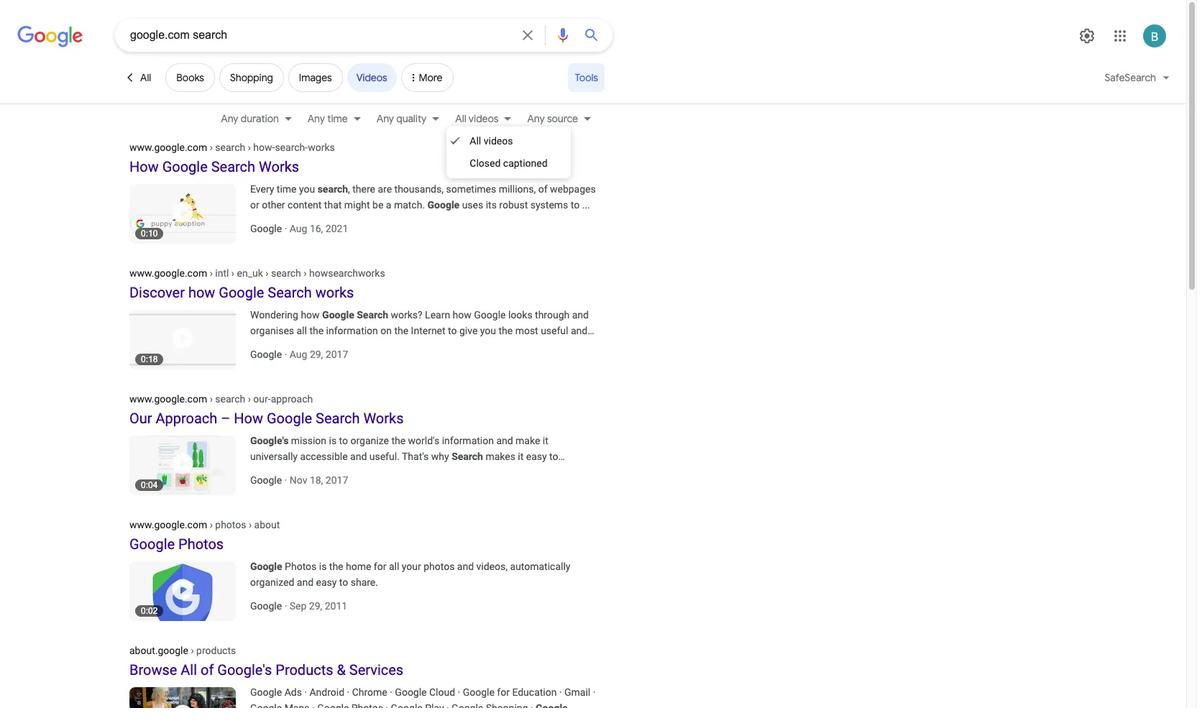 Task type: locate. For each thing, give the bounding box(es) containing it.
2 aug from the top
[[290, 349, 307, 360]]

1 vertical spatial is
[[319, 561, 327, 572]]

seconds)
[[289, 122, 330, 135]]

search inside text field
[[215, 142, 245, 153]]

shopping up any duration
[[230, 71, 273, 84]]

1 vertical spatial google's
[[217, 661, 272, 679]]

1 vertical spatial aug
[[290, 349, 307, 360]]

photos down chrome
[[351, 702, 383, 708]]

how
[[129, 158, 159, 175], [234, 410, 263, 427]]

none text field for google
[[129, 267, 385, 279]]

none text field for –
[[129, 393, 313, 405]]

share.
[[351, 577, 378, 588]]

internet
[[411, 325, 445, 336]]

1 horizontal spatial photos
[[285, 561, 317, 572]]

the left home
[[329, 561, 343, 572]]

google's up the universally
[[250, 435, 289, 446]]

google down cloud
[[452, 702, 483, 708]]

1 horizontal spatial information
[[442, 435, 494, 446]]

0 horizontal spatial shopping
[[230, 71, 273, 84]]

1 vertical spatial shopping
[[486, 702, 528, 708]]

› left the intl
[[210, 267, 213, 279]]

content
[[288, 199, 322, 211]]

google down the universally
[[250, 475, 282, 486]]

› photos › about text field
[[207, 519, 280, 531]]

works inside text field
[[308, 142, 335, 153]]

photos right your
[[424, 561, 455, 572]]

to inside works? learn how google looks through and organises all the information on the internet to give you the most useful and relevant ...
[[448, 325, 457, 336]]

any left quality
[[377, 112, 394, 125]]

3 any from the left
[[377, 112, 394, 125]]

None search field
[[0, 18, 613, 52]]

to
[[448, 325, 457, 336], [339, 435, 348, 446], [549, 451, 558, 462], [339, 577, 348, 588]]

Search search field
[[130, 27, 513, 45]]

time down images link
[[327, 112, 348, 125]]

29, for discover how google search works
[[310, 349, 323, 360]]

to left give
[[448, 325, 457, 336]]

0 vertical spatial photos
[[215, 519, 246, 531]]

that's
[[402, 451, 429, 462]]

1 any from the left
[[221, 112, 238, 125]]

3 none text field from the top
[[129, 644, 236, 656]]

2017
[[326, 349, 348, 360], [326, 475, 348, 486]]

www.google.com
[[129, 142, 207, 153], [129, 267, 207, 279], [129, 393, 207, 405], [129, 519, 207, 531]]

and right useful
[[571, 325, 588, 336]]

1 vertical spatial photos
[[424, 561, 455, 572]]

0 vertical spatial shopping
[[230, 71, 273, 84]]

1 horizontal spatial you
[[480, 325, 496, 336]]

1 horizontal spatial a
[[386, 199, 391, 211]]

for left "education" on the bottom of the page
[[497, 687, 510, 698]]

wondering
[[250, 309, 298, 321]]

safesearch button
[[1096, 63, 1178, 98]]

all videos button
[[447, 111, 519, 127]]

› left how-
[[248, 142, 251, 153]]

information up why
[[442, 435, 494, 446]]

· right maps
[[312, 702, 315, 708]]

· right cloud
[[458, 687, 460, 698]]

to inside photos is the home for all your photos and videos, automatically organized and easy to share.
[[339, 577, 348, 588]]

1 horizontal spatial how
[[301, 309, 320, 321]]

shopping
[[230, 71, 273, 84], [486, 702, 528, 708]]

0 vertical spatial videos
[[469, 112, 499, 125]]

29, right sep
[[309, 600, 322, 612]]

2 www.google.com from the top
[[129, 267, 207, 279]]

1 vertical spatial time
[[277, 183, 297, 195]]

2 horizontal spatial photos
[[351, 702, 383, 708]]

none text field › photos › about
[[129, 518, 280, 531]]

1 vertical spatial none text field
[[129, 393, 313, 405]]

the inside mission is to organize the world's information and make it universally accessible and useful. that's why
[[391, 435, 406, 446]]

services
[[349, 661, 403, 679]]

google up give
[[474, 309, 506, 321]]

tools button
[[568, 63, 605, 92]]

maps
[[284, 702, 310, 708]]

uses
[[462, 199, 483, 211]]

duration
[[241, 112, 279, 125]]

all inside radio item
[[470, 135, 481, 147]]

videos
[[469, 112, 499, 125], [484, 135, 513, 147]]

www.google.com up approach
[[129, 393, 207, 405]]

sep
[[290, 600, 307, 612]]

all videos inside radio item
[[470, 135, 513, 147]]

our
[[129, 410, 152, 427]]

1 vertical spatial all
[[389, 561, 399, 572]]

easy inside photos is the home for all your photos and videos, automatically organized and easy to share.
[[316, 577, 337, 588]]

0 horizontal spatial how
[[188, 284, 215, 301]]

a right be at the top left of the page
[[386, 199, 391, 211]]

how down the intl
[[188, 284, 215, 301]]

of up systems
[[538, 183, 547, 195]]

photos inside google ads · android · chrome · google cloud · google for education · gmail · google maps · google photos · google play · google shopping ·
[[351, 702, 383, 708]]

is up accessible
[[329, 435, 337, 446]]

videos inside all videos radio item
[[484, 135, 513, 147]]

tools
[[575, 71, 598, 84]]

universally
[[250, 451, 298, 462]]

it down make
[[518, 451, 524, 462]]

0 horizontal spatial all
[[297, 325, 307, 336]]

0 horizontal spatial is
[[319, 561, 327, 572]]

videos up closed captioned
[[484, 135, 513, 147]]

› left our-
[[248, 393, 251, 405]]

cloud
[[429, 687, 455, 698]]

2011
[[325, 600, 347, 612]]

search
[[215, 142, 245, 153], [318, 183, 348, 195], [271, 267, 301, 279], [215, 393, 245, 405]]

how inside works? learn how google looks through and organises all the information on the internet to give you the most useful and relevant ...
[[453, 309, 472, 321]]

ads
[[284, 687, 302, 698]]

discover
[[250, 467, 288, 478]]

1 horizontal spatial works
[[363, 410, 404, 427]]

1 aug from the top
[[290, 223, 307, 234]]

0 vertical spatial you
[[299, 183, 315, 195]]

is inside mission is to organize the world's information and make it universally accessible and useful. that's why
[[329, 435, 337, 446]]

is inside photos is the home for all your photos and videos, automatically organized and easy to share.
[[319, 561, 327, 572]]

2 none text field from the top
[[129, 518, 280, 531]]

all videos radio item
[[447, 130, 571, 152]]

the
[[309, 325, 324, 336], [394, 325, 408, 336], [499, 325, 513, 336], [391, 435, 406, 446], [329, 561, 343, 572]]

1 horizontal spatial all
[[389, 561, 399, 572]]

2 vertical spatial photos
[[351, 702, 383, 708]]

1 vertical spatial videos
[[484, 135, 513, 147]]

photos
[[215, 519, 246, 531], [424, 561, 455, 572]]

1 vertical spatial how
[[234, 410, 263, 427]]

0 vertical spatial all videos
[[455, 112, 499, 125]]

easy
[[526, 451, 547, 462], [316, 577, 337, 588]]

1 horizontal spatial photos
[[424, 561, 455, 572]]

0 vertical spatial none text field
[[129, 267, 385, 279]]

search inside › search › our-approach text box
[[215, 393, 245, 405]]

0 horizontal spatial for
[[374, 561, 386, 572]]

29, for google photos
[[309, 600, 322, 612]]

all videos inside dropdown button
[[455, 112, 499, 125]]

1 vertical spatial easy
[[316, 577, 337, 588]]

1 www.google.com from the top
[[129, 142, 207, 153]]

1 horizontal spatial it
[[543, 435, 548, 446]]

www.google.com inside "› intl › en_uk › search › howsearchworks" text box
[[129, 267, 207, 279]]

how for wondering
[[301, 309, 320, 321]]

captioned
[[503, 157, 548, 169]]

photos left about
[[215, 519, 246, 531]]

photos inside photos is the home for all your photos and videos, automatically organized and easy to share.
[[285, 561, 317, 572]]

0 vertical spatial information
[[326, 325, 378, 336]]

it
[[543, 435, 548, 446], [518, 451, 524, 462]]

0 horizontal spatial photos
[[215, 519, 246, 531]]

4 any from the left
[[527, 112, 545, 125]]

0 vertical spatial aug
[[290, 223, 307, 234]]

for
[[374, 561, 386, 572], [497, 687, 510, 698]]

any time
[[308, 112, 348, 125]]

google · sep 29, 2011
[[250, 600, 347, 612]]

range ...
[[327, 467, 362, 478]]

www.google.com inside › search › our-approach text box
[[129, 393, 207, 405]]

videos link
[[347, 63, 397, 92]]

www.google.com for our
[[129, 393, 207, 405]]

0 vertical spatial all
[[297, 325, 307, 336]]

google down browse all of google's products & services
[[250, 687, 282, 698]]

1 2017 from the top
[[326, 349, 348, 360]]

any inside dropdown button
[[527, 112, 545, 125]]

there
[[352, 183, 375, 195]]

how right "wondering"
[[301, 309, 320, 321]]

menu
[[447, 127, 571, 178]]

how for discover
[[188, 284, 215, 301]]

1 horizontal spatial is
[[329, 435, 337, 446]]

2 vertical spatial none text field
[[129, 644, 236, 656]]

search up how google search works
[[215, 142, 245, 153]]

google down organises
[[250, 349, 282, 360]]

are
[[378, 183, 392, 195]]

time up other on the top
[[277, 183, 297, 195]]

1 vertical spatial of
[[201, 661, 214, 679]]

a inside , there are thousands, sometimes millions, of webpages or other content that might be a match.
[[386, 199, 391, 211]]

quality
[[396, 112, 427, 125]]

of
[[538, 183, 547, 195], [201, 661, 214, 679]]

works down '› search › how-search-works' text box
[[259, 158, 299, 175]]

1 vertical spatial works
[[363, 410, 404, 427]]

0 vertical spatial easy
[[526, 451, 547, 462]]

all videos
[[455, 112, 499, 125], [470, 135, 513, 147]]

any up search-
[[308, 112, 325, 125]]

photos down www.google.com › photos › about on the bottom of the page
[[178, 536, 224, 553]]

is left home
[[319, 561, 327, 572]]

all down all videos dropdown button
[[470, 135, 481, 147]]

any duration button
[[221, 111, 299, 127]]

any inside popup button
[[308, 112, 325, 125]]

time inside popup button
[[327, 112, 348, 125]]

how
[[188, 284, 215, 301], [301, 309, 320, 321], [453, 309, 472, 321]]

google left maps
[[250, 702, 282, 708]]

all link
[[115, 63, 161, 92]]

any inside dropdown button
[[377, 112, 394, 125]]

0 vertical spatial 29,
[[310, 349, 323, 360]]

the down wondering how google search
[[309, 325, 324, 336]]

en_uk
[[237, 267, 263, 279]]

all right quality
[[455, 112, 466, 125]]

29, down wondering how google search
[[310, 349, 323, 360]]

1 vertical spatial none text field
[[129, 518, 280, 531]]

1 vertical spatial you
[[480, 325, 496, 336]]

none text field "› intl › en_uk › search › howsearchworks"
[[129, 267, 385, 279]]

google's
[[250, 435, 289, 446], [217, 661, 272, 679]]

to ...
[[571, 199, 590, 211]]

0 vertical spatial it
[[543, 435, 548, 446]]

none text field for photos
[[129, 518, 280, 531]]

of down the › products text field
[[201, 661, 214, 679]]

google · aug 29, 2017
[[250, 349, 348, 360]]

any
[[221, 112, 238, 125], [308, 112, 325, 125], [377, 112, 394, 125], [527, 112, 545, 125]]

search down www.google.com › search › how-search-works
[[211, 158, 255, 175]]

videos,
[[476, 561, 508, 572]]

1 vertical spatial it
[[518, 451, 524, 462]]

how up give
[[453, 309, 472, 321]]

aug left 16,
[[290, 223, 307, 234]]

information left on
[[326, 325, 378, 336]]

google up organized
[[250, 561, 282, 572]]

photos up organized
[[285, 561, 317, 572]]

videos
[[356, 71, 387, 84]]

1 vertical spatial 2017
[[326, 475, 348, 486]]

0 horizontal spatial of
[[201, 661, 214, 679]]

2 horizontal spatial how
[[453, 309, 472, 321]]

0 horizontal spatial information
[[326, 325, 378, 336]]

1 horizontal spatial for
[[497, 687, 510, 698]]

1 none text field from the top
[[129, 267, 385, 279]]

google image
[[17, 26, 83, 47]]

source
[[547, 112, 578, 125]]

any quality
[[377, 112, 427, 125]]

millions,
[[499, 183, 536, 195]]

is for our approach – how google search works
[[329, 435, 337, 446]]

1 none text field from the top
[[129, 141, 335, 153]]

1 vertical spatial a
[[290, 467, 296, 478]]

1 vertical spatial 29,
[[309, 600, 322, 612]]

how up 0:10 link
[[129, 158, 159, 175]]

google's down products on the left of the page
[[217, 661, 272, 679]]

all videos up closed
[[470, 135, 513, 147]]

0 vertical spatial none text field
[[129, 141, 335, 153]]

2017 down wondering how google search
[[326, 349, 348, 360]]

2 2017 from the top
[[326, 475, 348, 486]]

www.google.com up how google search works
[[129, 142, 207, 153]]

any for any time
[[308, 112, 325, 125]]

0 horizontal spatial easy
[[316, 577, 337, 588]]

1 horizontal spatial easy
[[526, 451, 547, 462]]

0 vertical spatial photos
[[178, 536, 224, 553]]

none text field up –
[[129, 393, 313, 405]]

1 vertical spatial all videos
[[470, 135, 513, 147]]

all videos up all videos radio item
[[455, 112, 499, 125]]

works up 'organize' at the left of page
[[363, 410, 404, 427]]

accessible
[[300, 451, 348, 462]]

2017 right 18, at the bottom of the page
[[326, 475, 348, 486]]

for right home
[[374, 561, 386, 572]]

0 horizontal spatial time
[[277, 183, 297, 195]]

give
[[459, 325, 478, 336]]

any for any quality
[[377, 112, 394, 125]]

none text field › search › our-approach
[[129, 393, 313, 405]]

webpages
[[550, 183, 596, 195]]

all left books
[[140, 71, 151, 84]]

0 vertical spatial works
[[308, 142, 335, 153]]

google inside works? learn how google looks through and organises all the information on the internet to give you the most useful and relevant ...
[[474, 309, 506, 321]]

none text field containing about.google
[[129, 644, 236, 656]]

2 none text field from the top
[[129, 393, 313, 405]]

shopping inside google ads · android · chrome · google cloud · google for education · gmail · google maps · google photos · google play · google shopping ·
[[486, 702, 528, 708]]

0 vertical spatial a
[[386, 199, 391, 211]]

all left your
[[389, 561, 399, 572]]

0 vertical spatial for
[[374, 561, 386, 572]]

0 horizontal spatial it
[[518, 451, 524, 462]]

any for any duration
[[221, 112, 238, 125]]

products
[[276, 661, 333, 679]]

google down android on the left of page
[[317, 702, 349, 708]]

you right give
[[480, 325, 496, 336]]

0 horizontal spatial you
[[299, 183, 315, 195]]

1 horizontal spatial of
[[538, 183, 547, 195]]

approach
[[156, 410, 217, 427]]

0 vertical spatial is
[[329, 435, 337, 446]]

www.google.com for google
[[129, 519, 207, 531]]

google left uses
[[427, 199, 460, 211]]

0 vertical spatial of
[[538, 183, 547, 195]]

search up –
[[215, 393, 245, 405]]

www.google.com for how
[[129, 142, 207, 153]]

1 vertical spatial for
[[497, 687, 510, 698]]

nov
[[290, 475, 307, 486]]

easy inside makes it easy to discover a broad range ...
[[526, 451, 547, 462]]

2 any from the left
[[308, 112, 325, 125]]

all
[[297, 325, 307, 336], [389, 561, 399, 572]]

you up content
[[299, 183, 315, 195]]

google · nov 18, 2017
[[250, 475, 348, 486]]

0 vertical spatial 2017
[[326, 349, 348, 360]]

works
[[308, 142, 335, 153], [315, 284, 354, 301]]

None text field
[[129, 267, 385, 279], [129, 393, 313, 405]]

any inside 'popup button'
[[221, 112, 238, 125]]

play
[[425, 702, 444, 708]]

0 horizontal spatial works
[[259, 158, 299, 175]]

3 www.google.com from the top
[[129, 393, 207, 405]]

› right the intl
[[231, 267, 234, 279]]

google photos
[[129, 536, 224, 553]]

2017 for works
[[326, 349, 348, 360]]

to inside makes it easy to discover a broad range ...
[[549, 451, 558, 462]]

works down 'seconds)'
[[308, 142, 335, 153]]

mission is to organize the world's information and make it universally accessible and useful. that's why
[[250, 435, 548, 462]]

1 vertical spatial photos
[[285, 561, 317, 572]]

a left broad
[[290, 467, 296, 478]]

0 horizontal spatial a
[[290, 467, 296, 478]]

0:04 link
[[129, 433, 250, 495]]

4 www.google.com from the top
[[129, 519, 207, 531]]

our approach – how google search works
[[129, 410, 404, 427]]

google · aug 16, 2021
[[250, 223, 348, 234]]

None text field
[[129, 141, 335, 153], [129, 518, 280, 531], [129, 644, 236, 656]]

none text field for all
[[129, 644, 236, 656]]

or
[[250, 199, 259, 211]]

how down › search › our-approach text field in the left bottom of the page
[[234, 410, 263, 427]]

any left source at left top
[[527, 112, 545, 125]]

more
[[419, 71, 443, 84]]

any source
[[527, 112, 578, 125]]

time for any
[[327, 112, 348, 125]]

1 vertical spatial information
[[442, 435, 494, 446]]

works? learn how google looks through and organises all the information on the internet to give you the most useful and relevant ...
[[250, 309, 589, 352]]

1 horizontal spatial shopping
[[486, 702, 528, 708]]

any for any source
[[527, 112, 545, 125]]

search right en_uk
[[271, 267, 301, 279]]

· right gmail
[[593, 687, 596, 698]]

none text field for google
[[129, 141, 335, 153]]

is for google photos
[[319, 561, 327, 572]]

how-
[[253, 142, 275, 153]]

navigation
[[0, 109, 1186, 132]]

0 vertical spatial how
[[129, 158, 159, 175]]

0 vertical spatial time
[[327, 112, 348, 125]]

organize
[[350, 435, 389, 446]]

through
[[535, 309, 570, 321]]

1 horizontal spatial time
[[327, 112, 348, 125]]



Task type: describe. For each thing, give the bounding box(es) containing it.
search inside "› intl › en_uk › search › howsearchworks" text box
[[271, 267, 301, 279]]

your
[[402, 561, 421, 572]]

0:18 link
[[129, 307, 250, 370]]

of inside , there are thousands, sometimes millions, of webpages or other content that might be a match.
[[538, 183, 547, 195]]

discover how google search works
[[129, 284, 354, 301]]

google up 0:10 link
[[162, 158, 208, 175]]

the inside photos is the home for all your photos and videos, automatically organized and easy to share.
[[329, 561, 343, 572]]

discover
[[129, 284, 185, 301]]

search up mission
[[316, 410, 360, 427]]

photos inside text field
[[215, 519, 246, 531]]

howsearchworks
[[309, 267, 385, 279]]

any quality button
[[368, 111, 447, 127]]

–
[[221, 410, 230, 427]]

0 vertical spatial google's
[[250, 435, 289, 446]]

google down approach
[[267, 410, 312, 427]]

0:02 link
[[129, 559, 250, 621]]

all down about.google › products
[[181, 661, 197, 679]]

› search › how-search-works text field
[[207, 142, 335, 153]]

and up google · sep 29, 2011
[[297, 577, 313, 588]]

it inside mission is to organize the world's information and make it universally accessible and useful. that's why
[[543, 435, 548, 446]]

shopping inside the shopping link
[[230, 71, 273, 84]]

0 horizontal spatial photos
[[178, 536, 224, 553]]

for inside photos is the home for all your photos and videos, automatically organized and easy to share.
[[374, 561, 386, 572]]

other
[[262, 199, 285, 211]]

· down "education" on the bottom of the page
[[531, 702, 533, 708]]

might
[[344, 199, 370, 211]]

menu containing all videos
[[447, 127, 571, 178]]

› up approach
[[210, 393, 213, 405]]

,
[[348, 183, 350, 195]]

google down en_uk
[[219, 284, 264, 301]]

search up 'that'
[[318, 183, 348, 195]]

videos inside all videos dropdown button
[[469, 112, 499, 125]]

the left most at the top of page
[[499, 325, 513, 336]]

closed captioned
[[470, 157, 548, 169]]

makes it easy to discover a broad range ...
[[250, 451, 558, 478]]

safesearch
[[1105, 71, 1156, 84]]

· down chrome
[[386, 702, 388, 708]]

› intl › en_uk › search › howsearchworks text field
[[207, 267, 385, 279]]

www.google.com › intl › en_uk › search › howsearchworks
[[129, 267, 385, 279]]

clear image
[[519, 19, 536, 51]]

google down www.google.com › photos › about on the bottom of the page
[[129, 536, 175, 553]]

0 horizontal spatial how
[[129, 158, 159, 175]]

time for every
[[277, 183, 297, 195]]

aug for works
[[290, 223, 307, 234]]

about.google
[[129, 645, 188, 656]]

makes
[[486, 451, 515, 462]]

google right cloud
[[463, 687, 495, 698]]

world's
[[408, 435, 439, 446]]

(0.32 seconds)
[[261, 122, 333, 135]]

closed
[[470, 157, 501, 169]]

mission
[[291, 435, 326, 446]]

› search › our-approach text field
[[207, 393, 313, 405]]

www.google.com › photos › about
[[129, 519, 280, 531]]

it inside makes it easy to discover a broad range ...
[[518, 451, 524, 462]]

· right "play"
[[446, 702, 449, 708]]

how google search works
[[129, 158, 299, 175]]

photos inside photos is the home for all your photos and videos, automatically organized and easy to share.
[[424, 561, 455, 572]]

our-
[[253, 393, 271, 405]]

, there are thousands, sometimes millions, of webpages or other content that might be a match.
[[250, 183, 596, 211]]

google uses its robust systems to ...
[[427, 199, 590, 211]]

on
[[381, 325, 392, 336]]

every time you search
[[250, 183, 348, 195]]

a inside makes it easy to discover a broad range ...
[[290, 467, 296, 478]]

wondering how google search
[[250, 309, 388, 321]]

gmail
[[564, 687, 590, 698]]

› left howsearchworks
[[304, 267, 307, 279]]

google down other on the top
[[250, 223, 282, 234]]

none text field the › products
[[129, 644, 236, 656]]

home
[[346, 561, 371, 572]]

thousands,
[[394, 183, 444, 195]]

2021
[[326, 223, 348, 234]]

useful
[[541, 325, 568, 336]]

› products text field
[[188, 645, 236, 656]]

google down howsearchworks
[[322, 309, 354, 321]]

information inside works? learn how google looks through and organises all the information on the internet to give you the most useful and relevant ...
[[326, 325, 378, 336]]

chrome
[[352, 687, 387, 698]]

· right android on the left of page
[[347, 687, 350, 698]]

· left nov
[[284, 475, 287, 486]]

and up makes
[[496, 435, 513, 446]]

books link
[[166, 63, 215, 92]]

about
[[254, 519, 280, 531]]

search down "› intl › en_uk › search › howsearchworks" text box
[[268, 284, 312, 301]]

search right why
[[452, 451, 483, 462]]

aug for search
[[290, 349, 307, 360]]

approach
[[271, 393, 313, 405]]

its
[[486, 199, 497, 211]]

› right en_uk
[[265, 267, 269, 279]]

› up google photos
[[210, 519, 213, 531]]

1 vertical spatial works
[[315, 284, 354, 301]]

any time button
[[299, 111, 368, 127]]

0:10
[[141, 229, 158, 239]]

0:18
[[141, 354, 158, 365]]

why
[[431, 451, 449, 462]]

google left "play"
[[391, 702, 423, 708]]

www.google.com › search › our-approach
[[129, 393, 313, 405]]

search up on
[[357, 309, 388, 321]]

· right ads
[[304, 687, 307, 698]]

18,
[[310, 475, 323, 486]]

to inside mission is to organize the world's information and make it universally accessible and useful. that's why
[[339, 435, 348, 446]]

information inside mission is to organize the world's information and make it universally accessible and useful. that's why
[[442, 435, 494, 446]]

all inside dropdown button
[[455, 112, 466, 125]]

that
[[324, 199, 342, 211]]

search-
[[275, 142, 308, 153]]

education
[[512, 687, 557, 698]]

0 vertical spatial works
[[259, 158, 299, 175]]

intl
[[215, 267, 229, 279]]

· right chrome
[[390, 687, 392, 698]]

0:10 link
[[129, 181, 250, 244]]

books
[[176, 71, 204, 84]]

· left sep
[[284, 600, 287, 612]]

· left gmail
[[559, 687, 562, 698]]

robust
[[499, 199, 528, 211]]

search by voice image
[[554, 27, 572, 44]]

none text field '› search › how-search-works'
[[129, 141, 335, 153]]

and left videos,
[[457, 561, 474, 572]]

· down other on the top
[[284, 223, 287, 234]]

› left about
[[249, 519, 252, 531]]

the right on
[[394, 325, 408, 336]]

navigation containing any duration
[[0, 109, 1186, 132]]

and right through
[[572, 309, 589, 321]]

images link
[[288, 63, 343, 92]]

for inside google ads · android · chrome · google cloud · google for education · gmail · google maps · google photos · google play · google shopping ·
[[497, 687, 510, 698]]

all inside works? learn how google looks through and organises all the information on the internet to give you the most useful and relevant ...
[[297, 325, 307, 336]]

16,
[[310, 223, 323, 234]]

google down organized
[[250, 600, 282, 612]]

match.
[[394, 199, 425, 211]]

www.google.com for discover
[[129, 267, 207, 279]]

2017 for google
[[326, 475, 348, 486]]

systems
[[530, 199, 568, 211]]

· down organises
[[284, 349, 287, 360]]

(0.32
[[264, 122, 287, 135]]

www.google.com › search › how-search-works
[[129, 142, 335, 153]]

google up "play"
[[395, 687, 427, 698]]

organized
[[250, 577, 294, 588]]

› up how google search works
[[210, 142, 213, 153]]

every
[[250, 183, 274, 195]]

browse
[[129, 661, 177, 679]]

and down 'organize' at the left of page
[[350, 451, 367, 462]]

learn
[[425, 309, 450, 321]]

all inside photos is the home for all your photos and videos, automatically organized and easy to share.
[[389, 561, 399, 572]]

1 horizontal spatial how
[[234, 410, 263, 427]]

› left products on the left of the page
[[191, 645, 194, 656]]

you inside works? learn how google looks through and organises all the information on the internet to give you the most useful and relevant ...
[[480, 325, 496, 336]]

more filters element
[[419, 71, 443, 84]]

make
[[516, 435, 540, 446]]



Task type: vqa. For each thing, say whether or not it's contained in the screenshot.
bottommost Express
no



